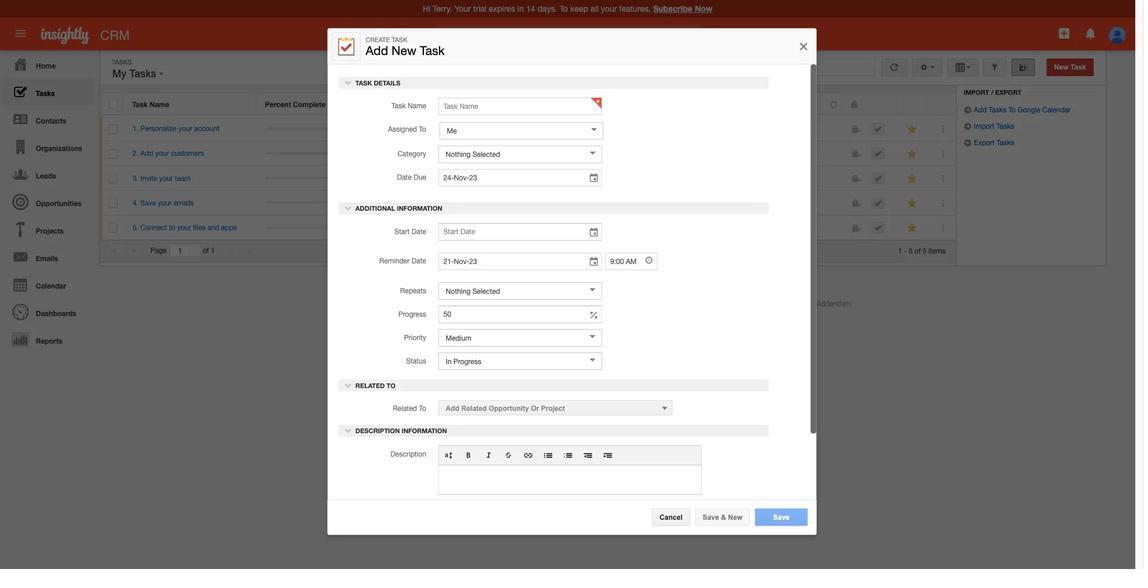 Task type: locate. For each thing, give the bounding box(es) containing it.
1. personalize your account
[[133, 124, 220, 133]]

4 row from the top
[[100, 166, 957, 191]]

None text field
[[605, 253, 658, 270]]

-
[[904, 246, 907, 255]]

save right "4."
[[140, 199, 156, 207]]

1 horizontal spatial name
[[408, 102, 426, 110]]

percent field image
[[589, 309, 599, 321]]

6 row from the top
[[100, 215, 957, 240]]

2 1 from the left
[[899, 246, 903, 255]]

date
[[397, 173, 412, 181], [411, 227, 426, 235], [411, 257, 426, 265]]

terry turtle for 2. add your customers
[[565, 149, 600, 157]]

name up personalize
[[150, 100, 169, 108]]

2. add your customers
[[133, 149, 204, 157]]

iphone app
[[595, 299, 632, 308]]

tasks down add tasks to google calendar link
[[997, 122, 1015, 130]]

navigation
[[0, 50, 94, 353]]

5 0% complete image from the top
[[265, 226, 335, 229]]

tasks down the import tasks
[[997, 138, 1015, 146]]

2 horizontal spatial related
[[461, 404, 487, 412]]

row
[[100, 93, 956, 115], [100, 117, 957, 141], [100, 141, 957, 166], [100, 166, 957, 191], [100, 191, 957, 215], [100, 215, 957, 240]]

0% complete image for 5. connect to your files and apps
[[265, 226, 335, 229]]

following image
[[907, 148, 918, 159], [907, 198, 918, 209]]

name up assigned to
[[408, 102, 426, 110]]

terry turtle link for 5. connect to your files and apps
[[565, 223, 600, 232]]

blog
[[425, 299, 439, 308]]

my tasks button
[[110, 65, 167, 83]]

time field image
[[645, 256, 653, 264]]

description for description
[[390, 450, 426, 458]]

1 vertical spatial calendar
[[36, 282, 66, 290]]

description information
[[354, 427, 447, 435]]

add left opportunity
[[446, 404, 459, 412]]

save left the & at bottom right
[[703, 513, 719, 521]]

new right show sidebar image
[[1055, 63, 1069, 71]]

calendar right google
[[1043, 105, 1071, 114]]

to up 'description information'
[[419, 404, 426, 413]]

2 5 from the left
[[923, 246, 927, 255]]

name
[[150, 100, 169, 108], [408, 102, 426, 110]]

related left opportunity
[[461, 404, 487, 412]]

application
[[438, 446, 702, 495]]

create
[[366, 36, 390, 44]]

new right the & at bottom right
[[728, 513, 743, 521]]

add tasks to google calendar link
[[964, 105, 1071, 114]]

1 horizontal spatial calendar
[[1043, 105, 1071, 114]]

assigned
[[388, 125, 417, 133]]

export down import tasks link
[[974, 138, 995, 146]]

or
[[531, 404, 539, 412]]

app right android on the left of the page
[[510, 299, 523, 308]]

task owner
[[565, 100, 604, 108]]

1 vertical spatial date field image
[[589, 256, 599, 268]]

iphone app link
[[585, 299, 632, 308]]

1 vertical spatial new
[[1055, 63, 1069, 71]]

5 right -
[[909, 246, 913, 255]]

2 vertical spatial following image
[[907, 223, 918, 234]]

None checkbox
[[109, 99, 118, 109], [109, 125, 117, 134], [109, 149, 117, 159], [109, 199, 117, 208], [109, 224, 117, 233], [109, 99, 118, 109], [109, 125, 117, 134], [109, 149, 117, 159], [109, 199, 117, 208], [109, 224, 117, 233]]

add related opportunity or project
[[446, 404, 565, 412]]

terry turtle for 3. invite your team
[[565, 174, 600, 182]]

leads link
[[3, 160, 94, 188]]

1 row from the top
[[100, 93, 956, 115]]

0 vertical spatial export
[[996, 88, 1022, 96]]

1 vertical spatial chevron down image
[[344, 204, 352, 212]]

of down files at left
[[203, 246, 209, 255]]

project
[[541, 404, 565, 412]]

3 following image from the top
[[907, 223, 918, 234]]

terry for 2. add your customers
[[565, 149, 580, 157]]

connect
[[140, 223, 167, 232]]

date for reminder
[[411, 257, 426, 265]]

2 horizontal spatial save
[[773, 513, 790, 521]]

turtle for 2. add your customers
[[582, 149, 600, 157]]

0 vertical spatial chevron down image
[[344, 79, 352, 87]]

related to right chevron down image
[[354, 382, 395, 390]]

0 vertical spatial calendar
[[1043, 105, 1071, 114]]

task
[[392, 36, 408, 44], [420, 43, 445, 57], [1071, 63, 1087, 71], [355, 79, 372, 87], [132, 100, 148, 108], [565, 100, 580, 108], [391, 102, 406, 110]]

0 horizontal spatial new
[[392, 43, 417, 57]]

0% complete image
[[265, 127, 335, 130], [265, 152, 335, 155], [265, 177, 335, 179], [265, 202, 335, 204], [265, 226, 335, 229]]

1 following image from the top
[[907, 148, 918, 159]]

terry turtle link for 2. add your customers
[[565, 149, 600, 157]]

task name up assigned to
[[391, 102, 426, 110]]

chevron down image up indicator at the left of the page
[[344, 79, 352, 87]]

3 row from the top
[[100, 141, 957, 166]]

related up 'description information'
[[393, 404, 417, 413]]

2 vertical spatial chevron down image
[[344, 427, 352, 435]]

dashboards
[[36, 309, 76, 317]]

Progress text field
[[438, 306, 602, 323]]

1 vertical spatial following image
[[907, 198, 918, 209]]

start date
[[394, 227, 426, 235]]

following image
[[907, 124, 918, 135], [907, 173, 918, 184], [907, 223, 918, 234]]

new right create at left
[[392, 43, 417, 57]]

1 horizontal spatial of
[[915, 246, 921, 255]]

data processing addendum link
[[763, 299, 851, 308]]

1 following image from the top
[[907, 124, 918, 135]]

reports link
[[3, 326, 94, 353]]

display: grid image
[[955, 63, 966, 71]]

save inside button
[[703, 513, 719, 521]]

5
[[909, 246, 913, 255], [923, 246, 927, 255]]

chevron down image
[[344, 79, 352, 87], [344, 204, 352, 212], [344, 427, 352, 435]]

your right to
[[177, 223, 191, 232]]

tasks right my
[[129, 68, 156, 80]]

1 app from the left
[[510, 299, 523, 308]]

1 horizontal spatial app
[[619, 299, 632, 308]]

1 horizontal spatial export
[[996, 88, 1022, 96]]

user
[[396, 100, 412, 108]]

1 horizontal spatial save
[[703, 513, 719, 521]]

processing
[[780, 299, 815, 308]]

priority
[[404, 333, 426, 341]]

close image
[[798, 40, 810, 54]]

1 horizontal spatial 1
[[899, 246, 903, 255]]

tasks up contacts link at the left
[[36, 89, 55, 97]]

2 0% complete image from the top
[[265, 152, 335, 155]]

save & new button
[[695, 509, 750, 526]]

my
[[112, 68, 127, 80]]

row containing task name
[[100, 93, 956, 115]]

team
[[175, 174, 191, 182]]

4. save your emails
[[133, 199, 194, 207]]

date field image
[[589, 227, 599, 238], [589, 256, 599, 268]]

1 horizontal spatial task name
[[391, 102, 426, 110]]

tasks up the import tasks
[[989, 105, 1007, 114]]

additional
[[355, 205, 395, 212]]

terry turtle link
[[353, 124, 388, 133], [565, 124, 600, 133], [565, 149, 600, 157], [565, 174, 600, 182], [353, 199, 388, 207], [565, 199, 600, 207], [565, 223, 600, 232]]

save inside button
[[773, 513, 790, 521]]

5 left items
[[923, 246, 927, 255]]

add
[[366, 43, 388, 57], [974, 105, 987, 114], [140, 149, 153, 157], [446, 404, 459, 412]]

1 5 from the left
[[909, 246, 913, 255]]

your left emails
[[158, 199, 172, 207]]

1 vertical spatial import
[[974, 122, 995, 130]]

2 app from the left
[[619, 299, 632, 308]]

of 1
[[203, 246, 215, 255]]

task name
[[132, 100, 169, 108], [391, 102, 426, 110]]

android app link
[[473, 299, 523, 308]]

2 following image from the top
[[907, 198, 918, 209]]

0% complete image for 2. add your customers
[[265, 152, 335, 155]]

account
[[194, 124, 220, 133]]

1 horizontal spatial 5
[[923, 246, 927, 255]]

date for start
[[411, 227, 426, 235]]

to right chevron down image
[[386, 382, 395, 390]]

iphone
[[595, 299, 617, 308]]

1 of from the left
[[203, 246, 209, 255]]

0 horizontal spatial 5
[[909, 246, 913, 255]]

to
[[169, 223, 175, 232]]

2.
[[133, 149, 138, 157]]

terry turtle for 5. connect to your files and apps
[[565, 223, 600, 232]]

your left team
[[159, 174, 173, 182]]

page
[[151, 246, 167, 255]]

1 - 5 of 5 items
[[899, 246, 946, 255]]

app right iphone on the bottom right of the page
[[619, 299, 632, 308]]

2 following image from the top
[[907, 173, 918, 184]]

1 1 from the left
[[211, 246, 215, 255]]

emails
[[36, 254, 58, 262]]

import for import / export
[[964, 88, 990, 96]]

terry for 1. personalize your account
[[565, 124, 580, 133]]

import
[[964, 88, 990, 96], [974, 122, 995, 130]]

import up export tasks link
[[974, 122, 995, 130]]

related right chevron down image
[[355, 382, 385, 390]]

calendar
[[1043, 105, 1071, 114], [36, 282, 66, 290]]

date due
[[397, 173, 426, 181]]

1 vertical spatial following image
[[907, 173, 918, 184]]

1 down and
[[211, 246, 215, 255]]

row group
[[100, 117, 957, 240]]

contacts
[[36, 117, 66, 125]]

export down bin
[[996, 88, 1022, 96]]

1 vertical spatial information
[[401, 427, 447, 435]]

your
[[179, 124, 192, 133], [155, 149, 169, 157], [159, 174, 173, 182], [158, 199, 172, 207], [177, 223, 191, 232]]

of right -
[[915, 246, 921, 255]]

following image for 1. personalize your account
[[907, 124, 918, 135]]

4 0% complete image from the top
[[265, 202, 335, 204]]

export tasks
[[972, 138, 1015, 146]]

opportunities
[[36, 199, 82, 207]]

cell
[[477, 117, 556, 141], [689, 117, 822, 141], [822, 117, 842, 141], [842, 117, 863, 141], [863, 117, 898, 141], [344, 141, 477, 166], [477, 141, 556, 166], [689, 141, 822, 166], [822, 141, 842, 166], [842, 141, 863, 166], [863, 141, 898, 166], [344, 166, 477, 191], [477, 166, 556, 191], [689, 166, 822, 191], [822, 166, 842, 191], [842, 166, 863, 191], [863, 166, 898, 191], [477, 191, 556, 215], [822, 191, 842, 215], [842, 191, 863, 215], [863, 191, 898, 215], [344, 215, 477, 240], [477, 215, 556, 240], [689, 215, 822, 240], [822, 215, 842, 240], [842, 215, 863, 240], [863, 215, 898, 240]]

description
[[355, 427, 400, 435], [390, 450, 426, 458]]

your left account
[[179, 124, 192, 133]]

3 chevron down image from the top
[[344, 427, 352, 435]]

1 horizontal spatial new
[[728, 513, 743, 521]]

0 vertical spatial new
[[392, 43, 417, 57]]

app for iphone app
[[619, 299, 632, 308]]

task details
[[354, 79, 400, 87]]

opportunity
[[489, 404, 529, 412]]

row containing 5. connect to your files and apps
[[100, 215, 957, 240]]

projects
[[36, 227, 64, 235]]

and
[[207, 223, 219, 232]]

3. invite your team
[[133, 174, 191, 182]]

date right 'reminder'
[[411, 257, 426, 265]]

2 vertical spatial date
[[411, 257, 426, 265]]

refresh list image
[[889, 63, 900, 71]]

following image for 5. connect to your files and apps
[[907, 223, 918, 234]]

date field image up iphone on the bottom right of the page
[[589, 256, 599, 268]]

toolbar inside application
[[439, 446, 701, 466]]

1 vertical spatial date
[[411, 227, 426, 235]]

toolbar
[[439, 446, 701, 466]]

blog link
[[425, 299, 439, 308]]

terry turtle
[[353, 124, 388, 133], [565, 124, 600, 133], [565, 149, 600, 157], [565, 174, 600, 182], [353, 199, 388, 207], [565, 199, 600, 207], [565, 223, 600, 232]]

column header
[[821, 93, 842, 115], [842, 93, 862, 115]]

2 chevron down image from the top
[[344, 204, 352, 212]]

chevron down image
[[344, 381, 352, 390]]

details
[[374, 79, 400, 87]]

save right the & at bottom right
[[773, 513, 790, 521]]

new task
[[1055, 63, 1087, 71]]

1 date field image from the top
[[589, 227, 599, 238]]

0 vertical spatial information
[[397, 205, 442, 212]]

0 horizontal spatial save
[[140, 199, 156, 207]]

add up task details
[[366, 43, 388, 57]]

5 row from the top
[[100, 191, 957, 215]]

2 row from the top
[[100, 117, 957, 141]]

dashboards link
[[3, 298, 94, 326]]

now
[[695, 4, 713, 13]]

1 column header from the left
[[821, 93, 842, 115]]

save button
[[755, 509, 808, 526]]

3 0% complete image from the top
[[265, 177, 335, 179]]

0 vertical spatial following image
[[907, 124, 918, 135]]

date right start
[[411, 227, 426, 235]]

application inside add new task dialog
[[438, 446, 702, 495]]

1 chevron down image from the top
[[344, 79, 352, 87]]

import for import tasks
[[974, 122, 995, 130]]

calendar up dashboards link
[[36, 282, 66, 290]]

date field image down date field icon
[[589, 227, 599, 238]]

2 horizontal spatial new
[[1055, 63, 1069, 71]]

4. save your emails link
[[133, 199, 200, 207]]

0 vertical spatial description
[[355, 427, 400, 435]]

turtle
[[370, 124, 388, 133], [582, 124, 600, 133], [582, 149, 600, 157], [582, 174, 600, 182], [370, 199, 388, 207], [582, 199, 600, 207], [582, 223, 600, 232]]

0 horizontal spatial 1
[[211, 246, 215, 255]]

task name up personalize
[[132, 100, 169, 108]]

2 date field image from the top
[[589, 256, 599, 268]]

emails
[[174, 199, 194, 207]]

0 vertical spatial date field image
[[589, 227, 599, 238]]

complete
[[293, 100, 326, 108]]

row containing 2. add your customers
[[100, 141, 957, 166]]

tasks
[[112, 58, 132, 66], [129, 68, 156, 80], [36, 89, 55, 97], [989, 105, 1007, 114], [997, 122, 1015, 130], [997, 138, 1015, 146]]

chevron down image left additional
[[344, 204, 352, 212]]

0 horizontal spatial calendar
[[36, 282, 66, 290]]

related to up 'description information'
[[393, 404, 426, 413]]

1 0% complete image from the top
[[265, 127, 335, 130]]

tasks up my
[[112, 58, 132, 66]]

save & new
[[703, 513, 743, 521]]

import left / on the right
[[964, 88, 990, 96]]

0% complete image for 3. invite your team
[[265, 177, 335, 179]]

related to
[[354, 382, 395, 390], [393, 404, 426, 413]]

0 horizontal spatial app
[[510, 299, 523, 308]]

0 vertical spatial following image
[[907, 148, 918, 159]]

chevron down image down chevron down image
[[344, 427, 352, 435]]

date left the due
[[397, 173, 412, 181]]

2 vertical spatial new
[[728, 513, 743, 521]]

1 left -
[[899, 246, 903, 255]]

your up 3. invite your team
[[155, 149, 169, 157]]

0 horizontal spatial of
[[203, 246, 209, 255]]

terry for 3. invite your team
[[565, 174, 580, 182]]

terry for 5. connect to your files and apps
[[565, 223, 580, 232]]

2 column header from the left
[[842, 93, 862, 115]]

None checkbox
[[109, 174, 117, 184]]

terry turtle for 1. personalize your account
[[565, 124, 600, 133]]

1 vertical spatial export
[[974, 138, 995, 146]]

1. personalize your account link
[[133, 124, 226, 133]]

0 vertical spatial import
[[964, 88, 990, 96]]

1 vertical spatial description
[[390, 450, 426, 458]]

none text field inside add new task dialog
[[605, 253, 658, 270]]



Task type: describe. For each thing, give the bounding box(es) containing it.
Date Due text field
[[438, 169, 602, 187]]

apps
[[221, 223, 237, 232]]

1 vertical spatial related to
[[393, 404, 426, 413]]

import tasks link
[[964, 122, 1015, 130]]

opportunities link
[[3, 188, 94, 216]]

recycle
[[976, 75, 1007, 82]]

terry for 4. save your emails
[[565, 199, 580, 207]]

start
[[394, 227, 409, 235]]

turtle for 1. personalize your account
[[582, 124, 600, 133]]

save for save button
[[773, 513, 790, 521]]

description for description information
[[355, 427, 400, 435]]

chevron down image for task name
[[344, 79, 352, 87]]

terry turtle for 4. save your emails
[[565, 199, 600, 207]]

1 horizontal spatial related
[[393, 404, 417, 413]]

organizations
[[36, 144, 82, 152]]

create task add new task
[[366, 36, 445, 57]]

information for additional information
[[397, 205, 442, 212]]

organizations link
[[3, 133, 94, 160]]

0 vertical spatial related to
[[354, 382, 395, 390]]

Start Date text field
[[438, 223, 602, 241]]

add up import tasks link
[[974, 105, 987, 114]]

android app
[[483, 299, 523, 308]]

add inside create task add new task
[[366, 43, 388, 57]]

name inside add new task dialog
[[408, 102, 426, 110]]

5.
[[133, 223, 138, 232]]

invite
[[140, 174, 157, 182]]

date field image for reminder date text box
[[589, 256, 599, 268]]

assigned to
[[388, 125, 426, 133]]

subscribe now
[[653, 4, 713, 13]]

2. add your customers link
[[133, 149, 210, 157]]

add new task dialog
[[328, 28, 817, 566]]

task name inside add new task dialog
[[391, 102, 426, 110]]

add tasks to google calendar
[[972, 105, 1071, 114]]

reports
[[36, 337, 62, 345]]

row group containing 1. personalize your account
[[100, 117, 957, 240]]

recycle bin link
[[964, 74, 1025, 84]]

notifications image
[[1084, 26, 1098, 40]]

show sidebar image
[[1020, 63, 1028, 71]]

tasks link
[[3, 78, 94, 105]]

row containing 3. invite your team
[[100, 166, 957, 191]]

to left google
[[1009, 105, 1016, 114]]

not started cell
[[689, 191, 822, 215]]

information for description information
[[401, 427, 447, 435]]

press ctrl + space to group column header
[[927, 93, 956, 115]]

0% complete image for 4. save your emails
[[265, 202, 335, 204]]

row containing 1. personalize your account
[[100, 117, 957, 141]]

add related opportunity or project link
[[438, 400, 672, 416]]

bin
[[1008, 75, 1020, 82]]

0 vertical spatial date
[[397, 173, 412, 181]]

items
[[929, 246, 946, 255]]

Reminder Date text field
[[438, 253, 602, 270]]

export tasks link
[[964, 138, 1015, 146]]

data processing addendum
[[763, 299, 851, 308]]

repeats
[[400, 286, 426, 295]]

subscribe now link
[[653, 4, 713, 13]]

Task Name text field
[[438, 98, 602, 115]]

new task link
[[1047, 59, 1094, 76]]

new inside button
[[728, 513, 743, 521]]

data
[[763, 299, 778, 308]]

percent complete indicator responsible user
[[265, 100, 412, 108]]

responsible
[[353, 100, 394, 108]]

api
[[451, 299, 462, 308]]

0 horizontal spatial task name
[[132, 100, 169, 108]]

4.
[[133, 199, 138, 207]]

turtle for 4. save your emails
[[582, 199, 600, 207]]

0 horizontal spatial related
[[355, 382, 385, 390]]

app for android app
[[510, 299, 523, 308]]

chevron down image for start date
[[344, 204, 352, 212]]

not
[[698, 199, 709, 207]]

cancel
[[660, 513, 683, 521]]

following image for 4. save your emails
[[907, 198, 918, 209]]

Search all data.... text field
[[470, 25, 701, 46]]

0% complete image for 1. personalize your account
[[265, 127, 335, 130]]

terry turtle link for 3. invite your team
[[565, 174, 600, 182]]

turtle for 5. connect to your files and apps
[[582, 223, 600, 232]]

save for save & new
[[703, 513, 719, 521]]

tasks my tasks
[[112, 58, 159, 80]]

your for invite
[[159, 174, 173, 182]]

started
[[711, 199, 734, 207]]

following image for 3. invite your team
[[907, 173, 918, 184]]

terry turtle link for 1. personalize your account
[[565, 124, 600, 133]]

status
[[406, 357, 426, 365]]

percent
[[265, 100, 291, 108]]

google
[[1018, 105, 1041, 114]]

crm
[[100, 28, 130, 42]]

reminder date
[[379, 257, 426, 265]]

/
[[991, 88, 994, 96]]

2 of from the left
[[915, 246, 921, 255]]

0 horizontal spatial export
[[974, 138, 995, 146]]

reminder
[[379, 257, 409, 265]]

&
[[721, 513, 726, 521]]

cancel button
[[652, 509, 690, 526]]

home link
[[3, 50, 94, 78]]

row containing 4. save your emails
[[100, 191, 957, 215]]

Search this list... text field
[[744, 59, 876, 76]]

1.
[[133, 124, 138, 133]]

indicator
[[328, 100, 357, 108]]

terry turtle link for 4. save your emails
[[565, 199, 600, 207]]

additional information
[[354, 205, 442, 212]]

import / export
[[964, 88, 1022, 96]]

import tasks
[[972, 122, 1015, 130]]

all link
[[435, 25, 470, 46]]

your for personalize
[[179, 124, 192, 133]]

date field image
[[589, 173, 599, 184]]

your for add
[[155, 149, 169, 157]]

not started
[[698, 199, 734, 207]]

navigation containing home
[[0, 50, 94, 353]]

personalize
[[140, 124, 177, 133]]

add right 2.
[[140, 149, 153, 157]]

to right assigned in the left of the page
[[419, 125, 426, 133]]

owner
[[582, 100, 604, 108]]

android
[[483, 299, 508, 308]]

date field image for start date text field
[[589, 227, 599, 238]]

your for save
[[158, 199, 172, 207]]

5. connect to your files and apps link
[[133, 223, 243, 232]]

progress
[[398, 310, 426, 318]]

files
[[193, 223, 206, 232]]

subscribe
[[653, 4, 693, 13]]

0 horizontal spatial name
[[150, 100, 169, 108]]

projects link
[[3, 216, 94, 243]]

new inside create task add new task
[[392, 43, 417, 57]]

following image for 2. add your customers
[[907, 148, 918, 159]]

api link
[[451, 299, 462, 308]]

recycle bin
[[976, 75, 1020, 82]]

turtle for 3. invite your team
[[582, 174, 600, 182]]

all
[[446, 31, 455, 40]]

5. connect to your files and apps
[[133, 223, 237, 232]]

due
[[413, 173, 426, 181]]



Task type: vqa. For each thing, say whether or not it's contained in the screenshot.
3rd JAMES from the bottom of the page
no



